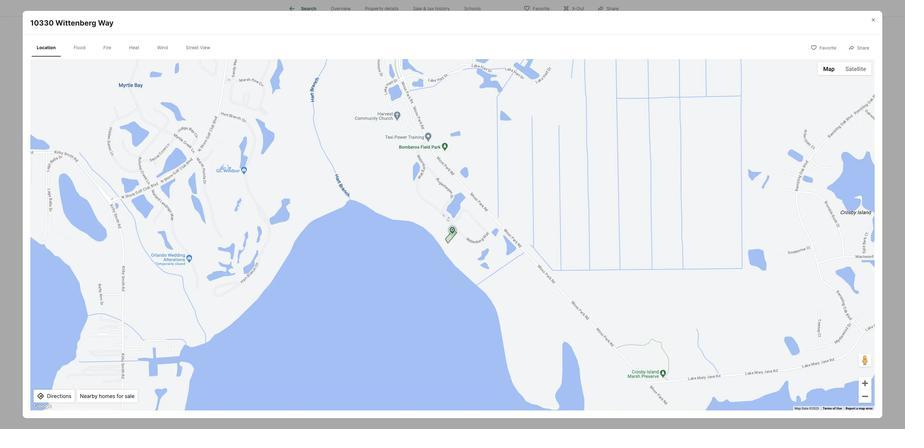Task type: vqa. For each thing, say whether or not it's contained in the screenshot.
the leftmost the Ask
yes



Task type: locate. For each thing, give the bounding box(es) containing it.
view
[[200, 45, 211, 50]]

report a map error
[[485, 118, 512, 122], [847, 407, 874, 411]]

minute
[[325, 3, 343, 10]]

1 horizontal spatial report a map error
[[847, 407, 874, 411]]

list box
[[529, 70, 619, 84]]

distributed
[[343, 11, 370, 17]]

share button up satellite 'popup button' at the top of the page
[[844, 41, 876, 54]]

0 horizontal spatial tab list
[[30, 38, 222, 57]]

10330 wittenberg way element
[[30, 11, 121, 28]]

directions button
[[34, 390, 75, 403]]

0 horizontal spatial error
[[505, 118, 512, 122]]

1 horizontal spatial ask
[[558, 134, 567, 139]]

1 horizontal spatial report
[[847, 407, 856, 411]]

0 horizontal spatial share button
[[593, 1, 625, 15]]

map for bottommost report a map error link
[[860, 407, 866, 411]]

favorite inside 10330 wittenberg way 'dialog'
[[820, 45, 837, 51]]

0 vertical spatial share button
[[593, 1, 625, 15]]

0 horizontal spatial agent
[[322, 253, 343, 262]]

video
[[592, 75, 603, 79]]

favorite button for share
[[806, 41, 843, 54]]

share button
[[593, 1, 625, 15], [844, 41, 876, 54]]

wind
[[157, 45, 168, 50]]

Write a message... text field
[[287, 314, 509, 337]]

stellar
[[307, 11, 322, 17]]

0 horizontal spatial at
[[387, 3, 392, 10]]

agent
[[597, 28, 611, 35], [322, 253, 343, 262]]

redfin up •
[[281, 3, 297, 10]]

tours
[[582, 113, 594, 118]]

favorite for share
[[820, 45, 837, 51]]

0 vertical spatial question
[[571, 134, 591, 139]]

0 horizontal spatial report a map error link
[[485, 118, 512, 122]]

0 horizontal spatial map
[[795, 407, 802, 411]]

favorite button up the with
[[519, 1, 556, 15]]

1 horizontal spatial map
[[860, 407, 866, 411]]

thursday
[[536, 56, 554, 61]]

1 horizontal spatial redfin
[[297, 253, 320, 262]]

sale
[[125, 394, 135, 400]]

share inside 10330 wittenberg way 'dialog'
[[858, 45, 870, 51]]

0 horizontal spatial report
[[485, 118, 495, 122]]

tour left via
[[574, 75, 584, 79]]

tab list inside 10330 wittenberg way 'dialog'
[[30, 38, 222, 57]]

ask a question link
[[558, 134, 591, 139]]

a for add a search partner button
[[352, 215, 355, 221]]

1 horizontal spatial mls
[[378, 11, 389, 17]]

favorite up map popup button
[[820, 45, 837, 51]]

at
[[387, 3, 392, 10], [588, 100, 591, 105]]

a
[[554, 28, 557, 35], [496, 118, 498, 122], [568, 134, 570, 139], [352, 215, 355, 221], [369, 253, 373, 262], [857, 407, 859, 411]]

0 vertical spatial map
[[498, 118, 505, 122]]

comments
[[300, 179, 338, 188]]

1 vertical spatial report a map error
[[847, 407, 874, 411]]

tax
[[428, 6, 434, 11]]

10330 wittenberg way
[[30, 18, 114, 27]]

0 vertical spatial favorite
[[533, 6, 550, 11]]

chat
[[604, 75, 614, 79]]

report a map error button
[[238, 0, 566, 140]]

1 vertical spatial map
[[795, 407, 802, 411]]

0 horizontal spatial report a map error
[[485, 118, 512, 122]]

report a map error inside 10330 wittenberg way 'dialog'
[[847, 407, 874, 411]]

tour left in
[[534, 75, 544, 79]]

use
[[837, 407, 843, 411]]

1 vertical spatial question
[[375, 253, 407, 262]]

fire tab
[[98, 40, 116, 55]]

map region
[[238, 0, 566, 140], [0, 52, 906, 430]]

1 horizontal spatial report a map error link
[[847, 407, 874, 411]]

1 vertical spatial ask
[[281, 253, 295, 262]]

0 vertical spatial tab list
[[281, 0, 494, 16]]

ask redfin agent nancy a question
[[281, 253, 407, 262]]

checked:
[[298, 3, 320, 10]]

0 horizontal spatial question
[[375, 253, 407, 262]]

question
[[571, 134, 591, 139], [375, 253, 407, 262]]

map inside 10330 wittenberg way 'dialog'
[[860, 407, 866, 411]]

1 horizontal spatial error
[[867, 407, 874, 411]]

map
[[824, 65, 835, 72], [795, 407, 802, 411]]

search
[[301, 6, 317, 11]]

0 vertical spatial redfin
[[281, 3, 297, 10]]

property details
[[365, 6, 399, 11]]

0 horizontal spatial share
[[607, 6, 619, 11]]

google image
[[32, 403, 53, 411]]

error inside 10330 wittenberg way 'dialog'
[[867, 407, 874, 411]]

agent left the nancy
[[322, 253, 343, 262]]

favorite button for x-out
[[519, 1, 556, 15]]

1 vertical spatial agent
[[322, 253, 343, 262]]

error for bottommost report a map error link
[[867, 407, 874, 411]]

2 mls from the left
[[378, 11, 389, 17]]

report a map error link
[[485, 118, 512, 122], [847, 407, 874, 411]]

map inside popup button
[[824, 65, 835, 72]]

your
[[281, 179, 298, 188]]

1 vertical spatial map
[[860, 407, 866, 411]]

report for report a map error link within the button
[[485, 118, 495, 122]]

Thursday button
[[533, 36, 559, 64]]

location
[[37, 45, 56, 50]]

report inside 10330 wittenberg way 'dialog'
[[847, 407, 856, 411]]

way
[[98, 18, 114, 27]]

report
[[485, 118, 495, 122], [847, 407, 856, 411]]

redfin
[[281, 3, 297, 10], [558, 28, 575, 35], [297, 253, 320, 262]]

share button right out
[[593, 1, 625, 15]]

favorite button
[[519, 1, 556, 15], [806, 41, 843, 54]]

x-out button
[[558, 1, 590, 15]]

0 vertical spatial map
[[824, 65, 835, 72]]

at left 9:00 at top
[[588, 100, 591, 105]]

0 vertical spatial error
[[505, 118, 512, 122]]

grid
[[391, 11, 401, 17]]

terms
[[823, 407, 833, 411]]

1 horizontal spatial question
[[571, 134, 591, 139]]

at up grid
[[387, 3, 392, 10]]

report a map error inside button
[[485, 118, 512, 122]]

a for report a map error link within the button
[[496, 118, 498, 122]]

report a map error link inside button
[[485, 118, 512, 122]]

0 vertical spatial report
[[485, 118, 495, 122]]

menu bar containing map
[[819, 62, 872, 75]]

redfin up orlando redfin agentnancy grabowski image
[[297, 253, 320, 262]]

1 horizontal spatial at
[[588, 100, 591, 105]]

redfin right the with
[[558, 28, 575, 35]]

1 vertical spatial share button
[[844, 41, 876, 54]]

0 horizontal spatial redfin
[[281, 3, 297, 10]]

map left the data
[[795, 407, 802, 411]]

1 horizontal spatial share
[[858, 45, 870, 51]]

0 vertical spatial at
[[387, 3, 392, 10]]

1 horizontal spatial favorite button
[[806, 41, 843, 54]]

a inside 'dialog'
[[857, 407, 859, 411]]

at inside 'schedule tour next available: tomorrow at 9:00 am'
[[588, 100, 591, 105]]

1 vertical spatial error
[[867, 407, 874, 411]]

tab list containing search
[[281, 0, 494, 16]]

1 vertical spatial favorite
[[820, 45, 837, 51]]

as
[[336, 11, 342, 17]]

schedule tour next available: tomorrow at 9:00 am
[[541, 93, 607, 105]]

saturday
[[592, 56, 610, 61]]

mls down 2023
[[378, 11, 389, 17]]

mls down "minute" on the top left of page
[[324, 11, 335, 17]]

tour with a redfin premier agent
[[529, 28, 611, 35]]

map
[[498, 118, 505, 122], [860, 407, 866, 411]]

wittenberg
[[55, 18, 96, 27]]

tab list for share
[[30, 38, 222, 57]]

0 vertical spatial share
[[607, 6, 619, 11]]

list box containing tour in person
[[529, 70, 619, 84]]

0 vertical spatial favorite button
[[519, 1, 556, 15]]

can
[[311, 215, 319, 221]]

report inside button
[[485, 118, 495, 122]]

0 vertical spatial report a map error link
[[485, 118, 512, 122]]

tab list containing location
[[30, 38, 222, 57]]

a inside button
[[496, 118, 498, 122]]

ask for ask a question
[[558, 134, 567, 139]]

add a search partner button
[[342, 215, 388, 221]]

0 horizontal spatial mls
[[324, 11, 335, 17]]

nearby homes for sale button
[[77, 390, 138, 403]]

premier
[[576, 28, 595, 35]]

property
[[365, 6, 384, 11]]

share
[[607, 6, 619, 11], [858, 45, 870, 51]]

of
[[833, 407, 836, 411]]

agent right the premier
[[597, 28, 611, 35]]

1 vertical spatial report
[[847, 407, 856, 411]]

friday
[[564, 56, 575, 61]]

favorite for x-out
[[533, 6, 550, 11]]

0 vertical spatial ask
[[558, 134, 567, 139]]

street view
[[186, 45, 211, 50]]

error
[[505, 118, 512, 122], [867, 407, 874, 411]]

favorite
[[533, 6, 550, 11], [820, 45, 837, 51]]

0 vertical spatial report a map error
[[485, 118, 512, 122]]

1 horizontal spatial map
[[824, 65, 835, 72]]

2 horizontal spatial redfin
[[558, 28, 575, 35]]

redfin inside redfin checked: 1 minute ago (nov 1, 2023 at 2:16pm) • source: stellar mls as distributed by mls grid # o6029473
[[281, 3, 297, 10]]

favorite up the with
[[533, 6, 550, 11]]

map left satellite 'popup button' at the top of the page
[[824, 65, 835, 72]]

map for map data ©2023
[[795, 407, 802, 411]]

share for top share button
[[607, 6, 619, 11]]

at inside redfin checked: 1 minute ago (nov 1, 2023 at 2:16pm) • source: stellar mls as distributed by mls grid # o6029473
[[387, 3, 392, 10]]

1 horizontal spatial agent
[[597, 28, 611, 35]]

favorite button up map popup button
[[806, 41, 843, 54]]

1 vertical spatial at
[[588, 100, 591, 105]]

location tab
[[32, 40, 61, 55]]

1 vertical spatial report a map error link
[[847, 407, 874, 411]]

1 vertical spatial tab list
[[30, 38, 222, 57]]

0 horizontal spatial favorite
[[533, 6, 550, 11]]

1 horizontal spatial favorite
[[820, 45, 837, 51]]

menu bar
[[819, 62, 872, 75]]

0 horizontal spatial ask
[[281, 253, 295, 262]]

o6029473
[[405, 11, 431, 17]]

0 horizontal spatial favorite button
[[519, 1, 556, 15]]

ask for ask redfin agent nancy a question
[[281, 253, 295, 262]]

1 vertical spatial share
[[858, 45, 870, 51]]

1 vertical spatial favorite button
[[806, 41, 843, 54]]

map inside button
[[498, 118, 505, 122]]

error inside report a map error button
[[505, 118, 512, 122]]

only
[[292, 215, 301, 221]]

#
[[402, 11, 405, 17]]

map for map
[[824, 65, 835, 72]]

sale & tax history
[[413, 6, 450, 11]]

1 horizontal spatial tab list
[[281, 0, 494, 16]]

tour left the with
[[529, 28, 541, 35]]

error for report a map error link within the button
[[505, 118, 512, 122]]

tab list
[[281, 0, 494, 16], [30, 38, 222, 57]]

nearby
[[80, 394, 98, 400]]

tour for tour in person
[[534, 75, 544, 79]]

0 horizontal spatial map
[[498, 118, 505, 122]]

mls
[[324, 11, 335, 17], [378, 11, 389, 17]]



Task type: describe. For each thing, give the bounding box(es) containing it.
terms of use link
[[823, 407, 843, 411]]

street view tab
[[181, 40, 216, 55]]

a for bottommost report a map error link
[[857, 407, 859, 411]]

only you can see this.
[[292, 215, 338, 221]]

ago
[[344, 3, 353, 10]]

x-out
[[573, 6, 585, 11]]

overview tab
[[324, 1, 358, 16]]

share for rightmost share button
[[858, 45, 870, 51]]

satellite button
[[841, 62, 872, 75]]

menu bar inside 10330 wittenberg way 'dialog'
[[819, 62, 872, 75]]

partner
[[372, 215, 388, 221]]

map for report a map error link within the button
[[498, 118, 505, 122]]

1,
[[368, 3, 371, 10]]

redfin checked: 1 minute ago (nov 1, 2023 at 2:16pm) • source: stellar mls as distributed by mls grid # o6029473
[[281, 3, 431, 17]]

— min
[[308, 134, 323, 140]]

overview
[[331, 6, 351, 11]]

ask a question
[[558, 134, 591, 139]]

•
[[282, 11, 285, 17]]

wind tab
[[152, 40, 173, 55]]

schedule
[[557, 93, 580, 99]]

by
[[371, 11, 377, 17]]

in
[[545, 75, 548, 79]]

10330
[[30, 18, 54, 27]]

10330 wittenberg way dialog
[[0, 11, 906, 430]]

person
[[549, 75, 564, 79]]

property details tab
[[358, 1, 406, 16]]

satellite
[[846, 65, 867, 72]]

orlando redfin agentnancy grabowski image
[[281, 267, 317, 303]]

map button
[[819, 62, 841, 75]]

save button
[[481, 195, 514, 210]]

out
[[577, 6, 585, 11]]

add a search partner
[[342, 215, 388, 221]]

next
[[541, 100, 550, 105]]

tour
[[582, 93, 592, 99]]

tab list for x-out
[[281, 0, 494, 16]]

source:
[[286, 11, 304, 17]]

homes
[[99, 394, 115, 400]]

you
[[302, 215, 310, 221]]

search link
[[288, 5, 317, 12]]

see
[[320, 215, 328, 221]]

1
[[322, 3, 324, 10]]

report a map error for report a map error link within the button
[[485, 118, 512, 122]]

flood tab
[[69, 40, 91, 55]]

search
[[356, 215, 371, 221]]

am
[[602, 100, 607, 105]]

this.
[[329, 215, 338, 221]]

Saturday button
[[590, 36, 616, 63]]

sale
[[413, 6, 422, 11]]

map data ©2023
[[795, 407, 820, 411]]

heat
[[129, 45, 139, 50]]

heat tab
[[124, 40, 144, 55]]

(nov
[[355, 3, 366, 10]]

nancy
[[344, 253, 367, 262]]

©2023
[[810, 407, 820, 411]]

2023
[[373, 3, 385, 10]]

for
[[117, 394, 123, 400]]

tour for tour with a redfin premier agent
[[529, 28, 541, 35]]

&
[[424, 6, 427, 11]]

with
[[542, 28, 553, 35]]

directions
[[47, 394, 71, 400]]

schools
[[465, 6, 481, 11]]

your comments
[[281, 179, 338, 188]]

schools tab
[[457, 1, 488, 16]]

tour for tour via video chat
[[574, 75, 584, 79]]

9:00
[[592, 100, 600, 105]]

available:
[[551, 100, 568, 105]]

a for ask a question link
[[568, 134, 570, 139]]

Friday button
[[562, 36, 587, 63]]

0 vertical spatial agent
[[597, 28, 611, 35]]

tour via video chat
[[574, 75, 614, 79]]

sale & tax history tab
[[406, 1, 457, 16]]

min
[[314, 134, 323, 140]]

tomorrow
[[569, 100, 587, 105]]

1 horizontal spatial share button
[[844, 41, 876, 54]]

x-
[[573, 6, 577, 11]]

flood
[[74, 45, 86, 50]]

add
[[342, 215, 351, 221]]

terms of use
[[823, 407, 843, 411]]

fire
[[103, 45, 111, 50]]

tour in person
[[534, 75, 564, 79]]

report a map error for bottommost report a map error link
[[847, 407, 874, 411]]

details
[[385, 6, 399, 11]]

1 vertical spatial redfin
[[558, 28, 575, 35]]

1 mls from the left
[[324, 11, 335, 17]]

nearby homes for sale
[[80, 394, 135, 400]]

—
[[308, 134, 313, 140]]

2 vertical spatial redfin
[[297, 253, 320, 262]]

via
[[585, 75, 591, 79]]

Add a comment... text field
[[287, 199, 472, 207]]

2:16pm)
[[393, 3, 413, 10]]

save
[[492, 200, 504, 206]]

report for bottommost report a map error link
[[847, 407, 856, 411]]

data
[[802, 407, 809, 411]]



